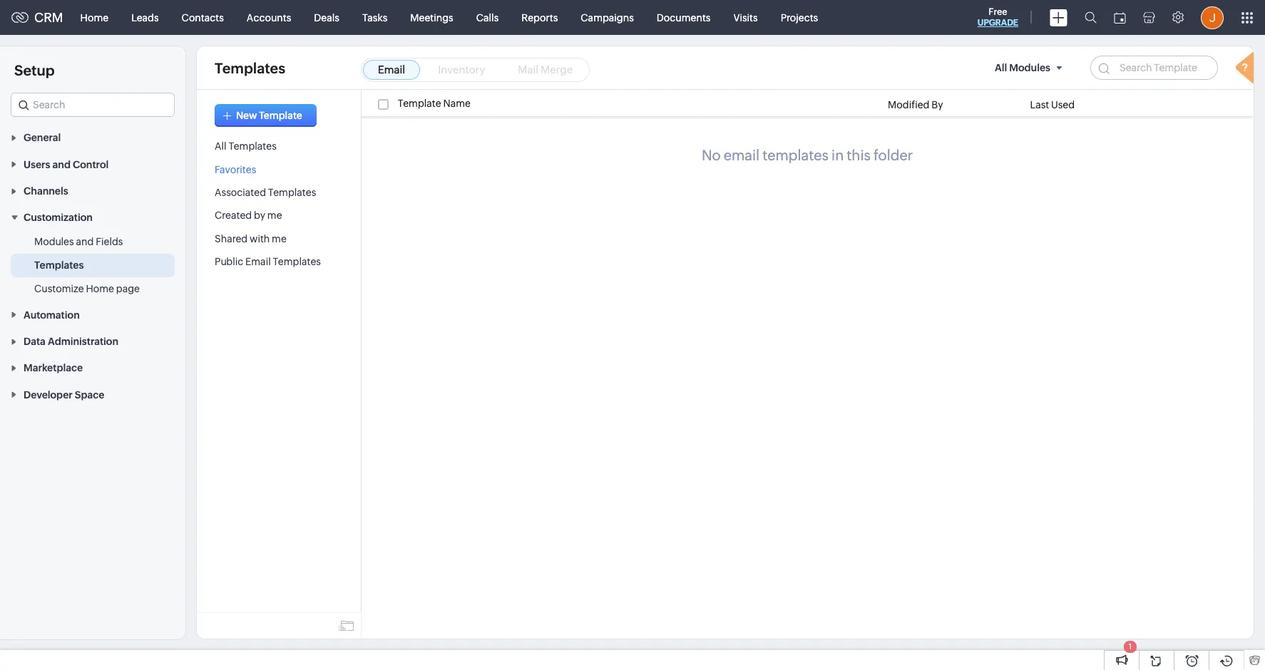 Task type: locate. For each thing, give the bounding box(es) containing it.
modules
[[1010, 62, 1051, 73], [34, 236, 74, 248]]

and for modules
[[76, 236, 94, 248]]

me
[[267, 210, 282, 221], [272, 233, 287, 244]]

search element
[[1076, 0, 1106, 35]]

free upgrade
[[978, 6, 1019, 28]]

and left fields
[[76, 236, 94, 248]]

0 horizontal spatial all
[[215, 141, 227, 152]]

1 horizontal spatial modules
[[1010, 62, 1051, 73]]

with
[[250, 233, 270, 244]]

0 horizontal spatial template
[[259, 110, 302, 121]]

campaigns link
[[569, 0, 645, 35]]

and inside modules and fields link
[[76, 236, 94, 248]]

1 vertical spatial email
[[245, 256, 271, 268]]

tasks
[[362, 12, 388, 23]]

home inside customization region
[[86, 283, 114, 295]]

me right by
[[267, 210, 282, 221]]

and inside users and control dropdown button
[[52, 159, 71, 170]]

contacts
[[182, 12, 224, 23]]

1 horizontal spatial email
[[378, 63, 405, 76]]

template
[[398, 98, 441, 109], [259, 110, 302, 121]]

name
[[443, 98, 471, 109]]

1 vertical spatial me
[[272, 233, 287, 244]]

last
[[1030, 99, 1049, 111]]

0 vertical spatial modules
[[1010, 62, 1051, 73]]

setup
[[14, 62, 55, 78]]

all templates link
[[215, 141, 277, 152]]

0 horizontal spatial modules
[[34, 236, 74, 248]]

0 vertical spatial home
[[80, 12, 109, 23]]

leads
[[131, 12, 159, 23]]

created by me
[[215, 210, 282, 221]]

visits
[[734, 12, 758, 23]]

1 horizontal spatial template
[[398, 98, 441, 109]]

accounts
[[247, 12, 291, 23]]

templates
[[763, 147, 829, 164]]

email
[[378, 63, 405, 76], [245, 256, 271, 268]]

last used
[[1030, 99, 1075, 111]]

shared with me
[[215, 233, 287, 244]]

template right 'new'
[[259, 110, 302, 121]]

no email templates in this folder
[[702, 147, 913, 164]]

template left name
[[398, 98, 441, 109]]

modified by
[[888, 99, 943, 111]]

data
[[24, 336, 46, 347]]

0 vertical spatial me
[[267, 210, 282, 221]]

1 vertical spatial home
[[86, 283, 114, 295]]

home up the automation dropdown button
[[86, 283, 114, 295]]

home right crm
[[80, 12, 109, 23]]

documents
[[657, 12, 711, 23]]

associated templates
[[215, 187, 316, 198]]

search image
[[1085, 11, 1097, 24]]

customization button
[[0, 204, 185, 231]]

modules up last
[[1010, 62, 1051, 73]]

None field
[[11, 93, 175, 117]]

automation
[[24, 309, 80, 321]]

profile element
[[1193, 0, 1233, 35]]

administration
[[48, 336, 118, 347]]

0 vertical spatial template
[[398, 98, 441, 109]]

modules up templates link in the left of the page
[[34, 236, 74, 248]]

email up template name
[[378, 63, 405, 76]]

1 vertical spatial modules
[[34, 236, 74, 248]]

channels
[[24, 185, 68, 197]]

documents link
[[645, 0, 722, 35]]

templates up "customize"
[[34, 260, 84, 271]]

meetings link
[[399, 0, 465, 35]]

email down with
[[245, 256, 271, 268]]

accounts link
[[235, 0, 303, 35]]

calls link
[[465, 0, 510, 35]]

0 vertical spatial and
[[52, 159, 71, 170]]

home
[[80, 12, 109, 23], [86, 283, 114, 295]]

shared with me link
[[215, 233, 287, 244]]

1
[[1129, 643, 1132, 651]]

no
[[702, 147, 721, 164]]

users
[[24, 159, 50, 170]]

templates
[[215, 60, 285, 76], [229, 141, 277, 152], [268, 187, 316, 198], [273, 256, 321, 268], [34, 260, 84, 271]]

this
[[847, 147, 871, 164]]

and
[[52, 159, 71, 170], [76, 236, 94, 248]]

1 horizontal spatial all
[[995, 62, 1007, 73]]

deals
[[314, 12, 339, 23]]

public email templates link
[[215, 256, 321, 268]]

1 vertical spatial template
[[259, 110, 302, 121]]

modules inside all modules field
[[1010, 62, 1051, 73]]

1 horizontal spatial and
[[76, 236, 94, 248]]

general button
[[0, 124, 185, 151]]

0 vertical spatial all
[[995, 62, 1007, 73]]

control
[[73, 159, 109, 170]]

new template button
[[215, 104, 317, 127]]

created by me link
[[215, 210, 282, 221]]

customize home page link
[[34, 282, 140, 296]]

and right users
[[52, 159, 71, 170]]

developer
[[24, 389, 73, 401]]

public
[[215, 256, 243, 268]]

meetings
[[410, 12, 453, 23]]

projects link
[[769, 0, 830, 35]]

all up favorites link
[[215, 141, 227, 152]]

1 vertical spatial and
[[76, 236, 94, 248]]

1 vertical spatial all
[[215, 141, 227, 152]]

all inside field
[[995, 62, 1007, 73]]

all down upgrade
[[995, 62, 1007, 73]]

me right with
[[272, 233, 287, 244]]

general
[[24, 132, 61, 144]]

free
[[989, 6, 1008, 17]]

all
[[995, 62, 1007, 73], [215, 141, 227, 152]]

0 horizontal spatial and
[[52, 159, 71, 170]]

channels button
[[0, 177, 185, 204]]

in
[[832, 147, 844, 164]]



Task type: vqa. For each thing, say whether or not it's contained in the screenshot.
ROW GROUP
no



Task type: describe. For each thing, give the bounding box(es) containing it.
marketplace
[[24, 363, 83, 374]]

calendar image
[[1114, 12, 1126, 23]]

tasks link
[[351, 0, 399, 35]]

template name
[[398, 98, 471, 109]]

new template
[[236, 110, 302, 121]]

projects
[[781, 12, 818, 23]]

email link
[[363, 60, 420, 80]]

templates up favorites link
[[229, 141, 277, 152]]

page
[[116, 283, 140, 295]]

0 horizontal spatial email
[[245, 256, 271, 268]]

customization
[[24, 212, 93, 224]]

crm link
[[11, 10, 63, 25]]

all modules
[[995, 62, 1051, 73]]

associated templates link
[[215, 187, 316, 198]]

associated
[[215, 187, 266, 198]]

upgrade
[[978, 18, 1019, 28]]

create menu image
[[1050, 9, 1068, 26]]

me for shared with me
[[272, 233, 287, 244]]

modules and fields
[[34, 236, 123, 248]]

reports link
[[510, 0, 569, 35]]

marketplace button
[[0, 355, 185, 381]]

templates link
[[34, 258, 84, 273]]

by
[[254, 210, 265, 221]]

templates up 'new'
[[215, 60, 285, 76]]

folder
[[874, 147, 913, 164]]

automation button
[[0, 301, 185, 328]]

modules and fields link
[[34, 235, 123, 249]]

crm
[[34, 10, 63, 25]]

templates up created by me link
[[268, 187, 316, 198]]

All Modules field
[[989, 56, 1073, 80]]

campaigns
[[581, 12, 634, 23]]

and for users
[[52, 159, 71, 170]]

used
[[1051, 99, 1075, 111]]

leads link
[[120, 0, 170, 35]]

home link
[[69, 0, 120, 35]]

calls
[[476, 12, 499, 23]]

new
[[236, 110, 257, 121]]

favorites
[[215, 164, 256, 175]]

Search text field
[[11, 93, 174, 116]]

users and control button
[[0, 151, 185, 177]]

modules inside modules and fields link
[[34, 236, 74, 248]]

by
[[932, 99, 943, 111]]

data administration button
[[0, 328, 185, 355]]

email
[[724, 147, 760, 164]]

reports
[[522, 12, 558, 23]]

customize home page
[[34, 283, 140, 295]]

deals link
[[303, 0, 351, 35]]

templates down shared with me link
[[273, 256, 321, 268]]

customization region
[[0, 231, 185, 301]]

modified
[[888, 99, 930, 111]]

users and control
[[24, 159, 109, 170]]

all templates
[[215, 141, 277, 152]]

favorites link
[[215, 164, 256, 175]]

Search Template text field
[[1091, 56, 1218, 80]]

customize
[[34, 283, 84, 295]]

created
[[215, 210, 252, 221]]

template inside button
[[259, 110, 302, 121]]

0 vertical spatial email
[[378, 63, 405, 76]]

all for all templates
[[215, 141, 227, 152]]

shared
[[215, 233, 248, 244]]

all for all modules
[[995, 62, 1007, 73]]

me for created by me
[[267, 210, 282, 221]]

space
[[75, 389, 104, 401]]

visits link
[[722, 0, 769, 35]]

create menu element
[[1041, 0, 1076, 35]]

public email templates
[[215, 256, 321, 268]]

developer space
[[24, 389, 104, 401]]

data administration
[[24, 336, 118, 347]]

developer space button
[[0, 381, 185, 408]]

fields
[[96, 236, 123, 248]]

templates inside customization region
[[34, 260, 84, 271]]

contacts link
[[170, 0, 235, 35]]

profile image
[[1201, 6, 1224, 29]]



